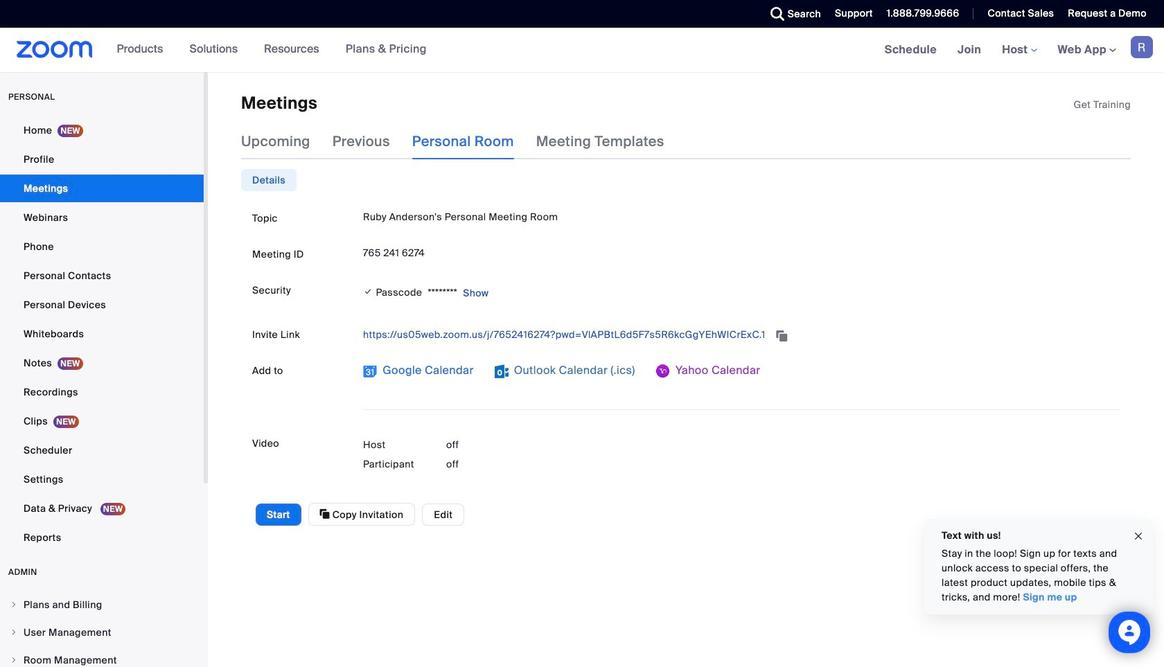 Task type: locate. For each thing, give the bounding box(es) containing it.
tabs of meeting tab list
[[241, 124, 687, 160]]

1 vertical spatial menu item
[[0, 620, 204, 646]]

2 vertical spatial menu item
[[0, 647, 204, 668]]

1 vertical spatial right image
[[10, 629, 18, 637]]

right image
[[10, 601, 18, 609], [10, 629, 18, 637]]

application
[[1074, 98, 1131, 112], [363, 324, 1120, 346]]

banner
[[0, 28, 1165, 73]]

add to outlook calendar (.ics) image
[[495, 365, 509, 379]]

copy image
[[320, 508, 330, 521]]

personal menu menu
[[0, 116, 204, 553]]

profile picture image
[[1131, 36, 1154, 58]]

menu item
[[0, 592, 204, 618], [0, 620, 204, 646], [0, 647, 204, 668]]

1 right image from the top
[[10, 601, 18, 609]]

0 vertical spatial right image
[[10, 601, 18, 609]]

meetings navigation
[[875, 28, 1165, 73]]

0 vertical spatial menu item
[[0, 592, 204, 618]]

2 right image from the top
[[10, 629, 18, 637]]

tab list
[[241, 169, 297, 192]]

tab
[[241, 169, 297, 192]]

add to yahoo calendar image
[[656, 365, 670, 379]]



Task type: describe. For each thing, give the bounding box(es) containing it.
admin menu menu
[[0, 592, 204, 668]]

0 vertical spatial application
[[1074, 98, 1131, 112]]

right image
[[10, 656, 18, 665]]

product information navigation
[[106, 28, 437, 72]]

1 vertical spatial application
[[363, 324, 1120, 346]]

1 menu item from the top
[[0, 592, 204, 618]]

checked image
[[363, 285, 373, 299]]

2 menu item from the top
[[0, 620, 204, 646]]

right image for second menu item from the bottom
[[10, 629, 18, 637]]

zoom logo image
[[17, 41, 93, 58]]

3 menu item from the top
[[0, 647, 204, 668]]

add to google calendar image
[[363, 365, 377, 379]]

right image for 1st menu item
[[10, 601, 18, 609]]

close image
[[1133, 529, 1145, 544]]



Task type: vqa. For each thing, say whether or not it's contained in the screenshot.
middle menu item
yes



